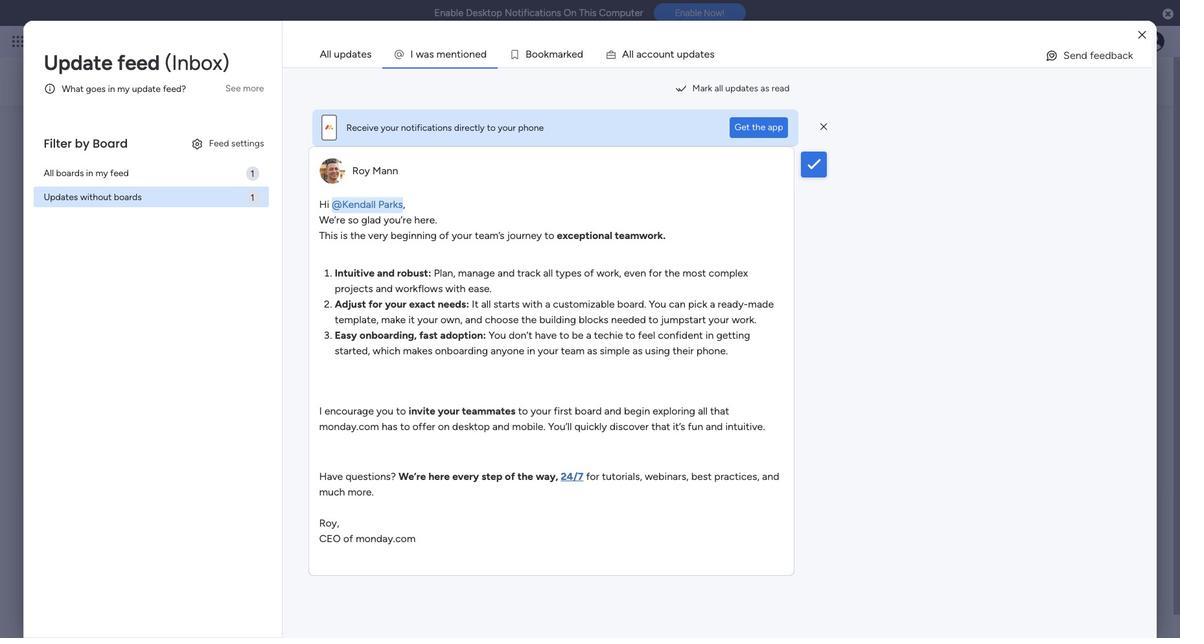 Task type: describe. For each thing, give the bounding box(es) containing it.
your inside to your first board and begin exploring all that monday.com has to offer on desktop and mobile. you'll quickly discover that it's fun and intuitive.
[[531, 405, 551, 418]]

work,
[[597, 267, 622, 279]]

invite
[[139, 444, 166, 456]]

teamwork.
[[615, 230, 666, 242]]

notifications
[[505, 7, 561, 19]]

team
[[561, 345, 585, 357]]

the inside it all starts with a customizable board. you can pick a ready-made template, make it your own, and choose the building blocks needed to jumpstart your work.
[[522, 314, 537, 326]]

adjust for your exact needs:
[[335, 298, 469, 311]]

i w a s m e n t i o n e d
[[411, 48, 487, 60]]

feedback
[[1090, 49, 1134, 62]]

filter by board
[[44, 135, 128, 152]]

2 d from the left
[[577, 48, 584, 60]]

and inside for tutorials, webinars, best practices, and much more.
[[762, 471, 780, 483]]

monday.com inside to your first board and begin exploring all that monday.com has to offer on desktop and mobile. you'll quickly discover that it's fun and intuitive.
[[319, 421, 379, 433]]

starts
[[494, 298, 520, 311]]

2 k from the left
[[567, 48, 572, 60]]

best
[[692, 471, 712, 483]]

kendall parks image
[[1144, 31, 1165, 52]]

you inside it all starts with a customizable board. you can pick a ready-made template, make it your own, and choose the building blocks needed to jumpstart your work.
[[649, 298, 667, 311]]

plan,
[[434, 267, 456, 279]]

0 horizontal spatial boards
[[56, 168, 84, 179]]

2 e from the left
[[475, 48, 481, 60]]

a left i
[[424, 48, 429, 60]]

webinars,
[[645, 471, 689, 483]]

read
[[772, 83, 790, 94]]

r
[[563, 48, 567, 60]]

0 vertical spatial feed
[[117, 51, 160, 75]]

morning,
[[51, 69, 87, 80]]

close recently visited image
[[41, 132, 57, 147]]

collaborating
[[291, 444, 352, 456]]

all inside the mark all updates as read button
[[715, 83, 723, 94]]

needed
[[611, 314, 646, 326]]

updates inside tab list
[[334, 48, 372, 60]]

my for update
[[117, 83, 130, 94]]

fast
[[419, 329, 438, 342]]

on
[[438, 421, 450, 433]]

4 o from the left
[[653, 48, 659, 60]]

all inside to your first board and begin exploring all that monday.com has to offer on desktop and mobile. you'll quickly discover that it's fun and intuitive.
[[698, 405, 708, 418]]

3 n from the left
[[665, 48, 671, 60]]

you don't have to be a techie to feel confident in getting started, which makes onboarding anyone in your team as simple as using their phone.
[[335, 329, 751, 357]]

tab list containing all updates
[[309, 41, 1152, 67]]

desktop
[[466, 7, 502, 19]]

your left 'phone'
[[498, 122, 516, 133]]

their
[[673, 345, 694, 357]]

in down don't
[[527, 345, 535, 357]]

manage
[[458, 267, 495, 279]]

board
[[575, 405, 602, 418]]

in right 'goes'
[[108, 83, 115, 94]]

main
[[378, 285, 397, 296]]

team's
[[475, 230, 505, 242]]

ceo
[[319, 533, 341, 545]]

most
[[683, 267, 706, 279]]

your up fast
[[417, 314, 438, 326]]

boards,
[[155, 82, 189, 94]]

and left mobile.
[[493, 421, 510, 433]]

1 k from the left
[[544, 48, 549, 60]]

of right the "step"
[[505, 471, 515, 483]]

no thanks
[[796, 444, 837, 455]]

it's
[[673, 421, 685, 433]]

of inside plan, manage and track all types of work, even for the most complex projects and workflows with ease.
[[584, 267, 594, 279]]

confident
[[658, 329, 703, 342]]

3 o from the left
[[538, 48, 544, 60]]

jumpstart
[[661, 314, 706, 326]]

1 u from the left
[[659, 48, 665, 60]]

make
[[381, 314, 406, 326]]

made
[[748, 298, 774, 311]]

my for feed
[[96, 168, 108, 179]]

1 for updates without boards
[[251, 193, 254, 204]]

is
[[341, 230, 348, 242]]

1 l from the left
[[629, 48, 632, 60]]

a up building
[[545, 298, 551, 311]]

visited
[[110, 132, 146, 147]]

so
[[348, 214, 359, 226]]

dapulse close image
[[1163, 8, 1174, 21]]

0 horizontal spatial for
[[369, 298, 383, 311]]

roy mann
[[352, 165, 398, 177]]

work.
[[732, 314, 757, 326]]

receive your notifications directly to your phone
[[346, 122, 544, 133]]

your right receive
[[381, 122, 399, 133]]

to inside it all starts with a customizable board. you can pick a ready-made template, make it your own, and choose the building blocks needed to jumpstart your work.
[[649, 314, 659, 326]]

beginning
[[391, 230, 437, 242]]

all boards in my feed
[[44, 168, 129, 179]]

0 vertical spatial that
[[711, 405, 729, 418]]

your right invite
[[168, 444, 189, 456]]

in up updates without boards
[[86, 168, 93, 179]]

1 n from the left
[[451, 48, 457, 60]]

3 e from the left
[[572, 48, 577, 60]]

and up main
[[377, 267, 395, 279]]

here.
[[414, 214, 437, 226]]

quickly
[[26, 82, 61, 94]]

0 horizontal spatial teammates
[[192, 444, 244, 456]]

to right you
[[396, 405, 406, 418]]

lottie animation element
[[587, 57, 951, 106]]

app
[[768, 122, 783, 133]]

your inside the hi @kendall parks , we're so glad you're here. this is the very beginning of your team's journey to exceptional teamwork.
[[452, 230, 472, 242]]

easy onboarding, fast adoption:
[[335, 329, 486, 342]]

can
[[669, 298, 686, 311]]

all for all boards in my feed
[[44, 168, 54, 179]]

1 vertical spatial boards
[[114, 192, 142, 203]]

to inside the hi @kendall parks , we're so glad you're here. this is the very beginning of your team's journey to exceptional teamwork.
[[545, 230, 555, 242]]

of inside the hi @kendall parks , we're so glad you're here. this is the very beginning of your team's journey to exceptional teamwork.
[[439, 230, 449, 242]]

and left start
[[247, 444, 264, 456]]

the left way,
[[518, 471, 534, 483]]

choose
[[485, 314, 519, 326]]

intuitive.
[[726, 421, 765, 433]]

complex
[[709, 267, 748, 279]]

1 for all boards in my feed
[[251, 169, 254, 180]]

of inside roy, ceo of monday.com
[[343, 533, 353, 545]]

a inside you don't have to be a techie to feel confident in getting started, which makes onboarding anyone in your team as simple as using their phone.
[[586, 329, 592, 342]]

for inside plan, manage and track all types of work, even for the most complex projects and workflows with ease.
[[649, 267, 662, 279]]

projects
[[335, 283, 373, 295]]

w
[[416, 48, 424, 60]]

1 horizontal spatial teammates
[[462, 405, 516, 418]]

every
[[452, 471, 479, 483]]

with inside it all starts with a customizable board. you can pick a ready-made template, make it your own, and choose the building blocks needed to jumpstart your work.
[[523, 298, 543, 311]]

and up discover
[[605, 405, 622, 418]]

board
[[93, 135, 128, 152]]

glad
[[361, 214, 381, 226]]

for inside for tutorials, webinars, best practices, and much more.
[[586, 471, 600, 483]]

adoption:
[[440, 329, 486, 342]]

the inside button
[[752, 122, 766, 133]]

to down needed
[[626, 329, 636, 342]]

update
[[44, 51, 113, 75]]

apps image
[[1039, 35, 1052, 48]]

feed?
[[163, 83, 186, 94]]

goes
[[86, 83, 106, 94]]

discover
[[610, 421, 649, 433]]

a right the pick
[[710, 298, 715, 311]]

a right 'b'
[[558, 48, 563, 60]]

send feedback
[[1064, 49, 1134, 62]]

tutorials,
[[602, 471, 643, 483]]

3 t from the left
[[700, 48, 704, 60]]

it
[[472, 298, 479, 311]]

mark
[[693, 83, 713, 94]]

1 vertical spatial we're
[[399, 471, 426, 483]]

(inbox)
[[165, 51, 229, 75]]

roy,
[[319, 517, 339, 530]]

begin
[[624, 405, 650, 418]]

without
[[80, 192, 112, 203]]

>
[[370, 285, 376, 296]]

updates
[[44, 192, 78, 203]]

feed
[[209, 138, 229, 149]]

0 horizontal spatial as
[[587, 345, 597, 357]]

exceptional
[[557, 230, 613, 242]]

even
[[624, 267, 646, 279]]

work
[[292, 285, 312, 296]]

all inside plan, manage and track all types of work, even for the most complex projects and workflows with ease.
[[543, 267, 553, 279]]

offer
[[413, 421, 436, 433]]

select product image
[[12, 35, 25, 48]]

much
[[319, 486, 345, 499]]

settings
[[231, 138, 264, 149]]

adjust
[[335, 298, 366, 311]]

hi @kendall parks , we're so glad you're here. this is the very beginning of your team's journey to exceptional teamwork.
[[319, 198, 666, 242]]

mark all updates as read
[[693, 83, 790, 94]]

more.
[[348, 486, 374, 499]]

intuitive
[[335, 267, 375, 279]]

you're
[[384, 214, 412, 226]]



Task type: vqa. For each thing, say whether or not it's contained in the screenshot.
Enable Desktop Notifications On This Computer Enable
yes



Task type: locate. For each thing, give the bounding box(es) containing it.
1 horizontal spatial my
[[117, 83, 130, 94]]

1 horizontal spatial boards
[[114, 192, 142, 203]]

m for a
[[549, 48, 558, 60]]

2 1 from the top
[[251, 193, 254, 204]]

building
[[539, 314, 576, 326]]

1 horizontal spatial all
[[320, 48, 331, 60]]

0 horizontal spatial my
[[96, 168, 108, 179]]

this left is
[[319, 230, 338, 242]]

robust:
[[397, 267, 431, 279]]

i left the w
[[411, 48, 413, 60]]

l right a
[[632, 48, 634, 60]]

2 horizontal spatial t
[[700, 48, 704, 60]]

1 horizontal spatial i
[[411, 48, 413, 60]]

private board image
[[276, 263, 290, 277]]

this
[[579, 7, 597, 19], [319, 230, 338, 242]]

a right be
[[586, 329, 592, 342]]

1 vertical spatial this
[[319, 230, 338, 242]]

1 t from the left
[[457, 48, 461, 60]]

0 horizontal spatial updates
[[334, 48, 372, 60]]

2 s from the left
[[710, 48, 715, 60]]

as inside button
[[761, 83, 770, 94]]

of left work,
[[584, 267, 594, 279]]

e right i
[[475, 48, 481, 60]]

0 horizontal spatial we're
[[319, 214, 345, 226]]

enable inside button
[[675, 8, 702, 18]]

0 vertical spatial you
[[649, 298, 667, 311]]

1 horizontal spatial n
[[469, 48, 475, 60]]

customizable
[[553, 298, 615, 311]]

types
[[556, 267, 582, 279]]

m for e
[[437, 48, 446, 60]]

we're
[[319, 214, 345, 226], [399, 471, 426, 483]]

1 vertical spatial 1
[[251, 193, 254, 204]]

d for i w a s m e n t i o n e d
[[481, 48, 487, 60]]

to up mobile.
[[518, 405, 528, 418]]

close image
[[1139, 30, 1147, 40]]

1 vertical spatial for
[[369, 298, 383, 311]]

1 vertical spatial teammates
[[192, 444, 244, 456]]

2 horizontal spatial n
[[665, 48, 671, 60]]

mark all updates as read button
[[669, 78, 795, 99]]

1
[[251, 169, 254, 180], [251, 193, 254, 204]]

o left r
[[532, 48, 538, 60]]

and down it
[[465, 314, 483, 326]]

as down feel
[[633, 345, 643, 357]]

d right i
[[481, 48, 487, 60]]

l
[[629, 48, 632, 60], [632, 48, 634, 60]]

1 1 from the top
[[251, 169, 254, 180]]

roy
[[352, 165, 370, 177]]

for right "24/7" link
[[586, 471, 600, 483]]

d up mark
[[689, 48, 695, 60]]

1 e from the left
[[446, 48, 451, 60]]

the inside plan, manage and track all types of work, even for the most complex projects and workflows with ease.
[[665, 267, 680, 279]]

with down plan, manage and track all types of work, even for the most complex projects and workflows with ease.
[[523, 298, 543, 311]]

0 horizontal spatial m
[[437, 48, 446, 60]]

good
[[26, 69, 49, 80]]

e right 'p'
[[704, 48, 710, 60]]

1 vertical spatial you
[[489, 329, 506, 342]]

get the app
[[735, 122, 783, 133]]

e right r
[[572, 48, 577, 60]]

and inside it all starts with a customizable board. you can pick a ready-made template, make it your own, and choose the building blocks needed to jumpstart your work.
[[465, 314, 483, 326]]

we're down hi at left top
[[319, 214, 345, 226]]

with up needs:
[[446, 283, 466, 295]]

1 d from the left
[[481, 48, 487, 60]]

1 vertical spatial with
[[523, 298, 543, 311]]

i left encourage
[[319, 405, 322, 418]]

0 horizontal spatial s
[[429, 48, 434, 60]]

0 vertical spatial teammates
[[462, 405, 516, 418]]

0 horizontal spatial all
[[44, 168, 54, 179]]

all up fun
[[698, 405, 708, 418]]

to up feel
[[649, 314, 659, 326]]

quickly
[[575, 421, 607, 433]]

1 vertical spatial updates
[[726, 83, 759, 94]]

pick
[[688, 298, 708, 311]]

encourage
[[325, 405, 374, 418]]

m left r
[[549, 48, 558, 60]]

on
[[564, 7, 577, 19]]

the inside the hi @kendall parks , we're so glad you're here. this is the very beginning of your team's journey to exceptional teamwork.
[[350, 230, 366, 242]]

enable left "now!"
[[675, 8, 702, 18]]

phone
[[518, 122, 544, 133]]

boards right without
[[114, 192, 142, 203]]

easy
[[335, 329, 357, 342]]

n left i
[[451, 48, 457, 60]]

0 horizontal spatial this
[[319, 230, 338, 242]]

0 vertical spatial with
[[446, 283, 466, 295]]

enable for enable desktop notifications on this computer
[[434, 7, 464, 19]]

what
[[62, 83, 84, 94]]

good morning, kendall! quickly access your recent boards, inbox and workspaces
[[26, 69, 295, 94]]

2 horizontal spatial for
[[649, 267, 662, 279]]

feed down board
[[110, 168, 129, 179]]

1 vertical spatial monday.com
[[356, 533, 416, 545]]

1 horizontal spatial d
[[577, 48, 584, 60]]

my left update
[[117, 83, 130, 94]]

o right 'b'
[[538, 48, 544, 60]]

all
[[320, 48, 331, 60], [44, 168, 54, 179]]

getting
[[717, 329, 751, 342]]

1 vertical spatial i
[[319, 405, 322, 418]]

dapulse x slim image
[[821, 121, 828, 133]]

your left team's at the top
[[452, 230, 472, 242]]

now!
[[704, 8, 725, 18]]

1 horizontal spatial we're
[[399, 471, 426, 483]]

2 o from the left
[[532, 48, 538, 60]]

and right >
[[376, 283, 393, 295]]

of right ceo
[[343, 533, 353, 545]]

o down desktop on the left
[[463, 48, 469, 60]]

all for all updates
[[320, 48, 331, 60]]

@kendall parks link
[[332, 196, 403, 213]]

0 horizontal spatial you
[[489, 329, 506, 342]]

2 c from the left
[[647, 48, 653, 60]]

hi
[[319, 198, 329, 211]]

of
[[439, 230, 449, 242], [584, 267, 594, 279], [505, 471, 515, 483], [343, 533, 353, 545]]

track
[[517, 267, 541, 279]]

that
[[711, 405, 729, 418], [652, 421, 671, 433]]

have questions? we're here every step of the way, 24/7
[[319, 471, 584, 483]]

0 horizontal spatial with
[[446, 283, 466, 295]]

i inside tab list
[[411, 48, 413, 60]]

and
[[220, 82, 237, 94], [377, 267, 395, 279], [498, 267, 515, 279], [376, 283, 393, 295], [465, 314, 483, 326], [605, 405, 622, 418], [493, 421, 510, 433], [706, 421, 723, 433], [247, 444, 264, 456], [762, 471, 780, 483]]

all inside it all starts with a customizable board. you can pick a ready-made template, make it your own, and choose the building blocks needed to jumpstart your work.
[[481, 298, 491, 311]]

all right track
[[543, 267, 553, 279]]

u left 'p'
[[659, 48, 665, 60]]

0 horizontal spatial i
[[319, 405, 322, 418]]

your down kendall!
[[98, 82, 119, 94]]

1 horizontal spatial as
[[633, 345, 643, 357]]

2 l from the left
[[632, 48, 634, 60]]

2 m from the left
[[549, 48, 558, 60]]

0 vertical spatial for
[[649, 267, 662, 279]]

1 horizontal spatial m
[[549, 48, 558, 60]]

s
[[429, 48, 434, 60], [710, 48, 715, 60]]

1 vertical spatial my
[[96, 168, 108, 179]]

0 horizontal spatial t
[[457, 48, 461, 60]]

0 vertical spatial 1
[[251, 169, 254, 180]]

1 horizontal spatial this
[[579, 7, 597, 19]]

don't
[[509, 329, 533, 342]]

as right team
[[587, 345, 597, 357]]

monday.com inside roy, ceo of monday.com
[[356, 533, 416, 545]]

desktop
[[452, 421, 490, 433]]

monday.com down encourage
[[319, 421, 379, 433]]

update
[[132, 83, 161, 94]]

o
[[463, 48, 469, 60], [532, 48, 538, 60], [538, 48, 544, 60], [653, 48, 659, 60]]

1 horizontal spatial k
[[567, 48, 572, 60]]

0 horizontal spatial that
[[652, 421, 671, 433]]

tab list
[[309, 41, 1152, 67]]

your down have at bottom left
[[538, 345, 559, 357]]

recently visited
[[60, 132, 146, 147]]

parks
[[378, 198, 403, 211]]

0 vertical spatial all
[[320, 48, 331, 60]]

d right r
[[577, 48, 584, 60]]

and right practices,
[[762, 471, 780, 483]]

here
[[429, 471, 450, 483]]

2 horizontal spatial as
[[761, 83, 770, 94]]

1 c from the left
[[642, 48, 647, 60]]

i for i w a s m e n t i o n e d
[[411, 48, 413, 60]]

m left i
[[437, 48, 446, 60]]

teammates
[[462, 405, 516, 418], [192, 444, 244, 456]]

s right the w
[[429, 48, 434, 60]]

a l l a c c o u n t u p d a t e s
[[622, 48, 715, 60]]

what goes in my update feed?
[[62, 83, 186, 94]]

u down enable now! button
[[677, 48, 683, 60]]

component image
[[276, 283, 288, 295]]

the right is
[[350, 230, 366, 242]]

no
[[796, 444, 808, 455]]

l down 'computer' at right
[[629, 48, 632, 60]]

ease.
[[468, 283, 492, 295]]

your inside good morning, kendall! quickly access your recent boards, inbox and workspaces
[[98, 82, 119, 94]]

makes
[[403, 345, 433, 357]]

t left 'p'
[[671, 48, 675, 60]]

invite
[[409, 405, 436, 418]]

as left read
[[761, 83, 770, 94]]

updates inside button
[[726, 83, 759, 94]]

feed settings button
[[186, 134, 269, 154]]

4 e from the left
[[704, 48, 710, 60]]

your up on
[[438, 405, 460, 418]]

2 vertical spatial for
[[586, 471, 600, 483]]

0 horizontal spatial u
[[659, 48, 665, 60]]

feed up "recent"
[[117, 51, 160, 75]]

t right the w
[[457, 48, 461, 60]]

kendall!
[[89, 69, 121, 80]]

c
[[642, 48, 647, 60], [647, 48, 653, 60]]

1 horizontal spatial you
[[649, 298, 667, 311]]

1 s from the left
[[429, 48, 434, 60]]

0 horizontal spatial n
[[451, 48, 457, 60]]

and left track
[[498, 267, 515, 279]]

1 horizontal spatial updates
[[726, 83, 759, 94]]

to right has
[[400, 421, 410, 433]]

1 o from the left
[[463, 48, 469, 60]]

has
[[382, 421, 398, 433]]

a right 'p'
[[695, 48, 700, 60]]

1 horizontal spatial enable
[[675, 8, 702, 18]]

this inside the hi @kendall parks , we're so glad you're here. this is the very beginning of your team's journey to exceptional teamwork.
[[319, 230, 338, 242]]

d for a l l a c c o u n t u p d a t e s
[[689, 48, 695, 60]]

and right inbox on the top left of the page
[[220, 82, 237, 94]]

and right fun
[[706, 421, 723, 433]]

your inside you don't have to be a techie to feel confident in getting started, which makes onboarding anyone in your team as simple as using their phone.
[[538, 345, 559, 357]]

roy, ceo of monday.com
[[319, 517, 416, 545]]

onboarding,
[[360, 329, 417, 342]]

and inside good morning, kendall! quickly access your recent boards, inbox and workspaces
[[220, 82, 237, 94]]

s right 'p'
[[710, 48, 715, 60]]

all updates
[[320, 48, 372, 60]]

0 horizontal spatial d
[[481, 48, 487, 60]]

for down >
[[369, 298, 383, 311]]

for right the even
[[649, 267, 662, 279]]

in up phone.
[[706, 329, 714, 342]]

teammates left start
[[192, 444, 244, 456]]

receive
[[346, 122, 379, 133]]

enable for enable now!
[[675, 8, 702, 18]]

3 d from the left
[[689, 48, 695, 60]]

journey
[[507, 230, 542, 242]]

e left i
[[446, 48, 451, 60]]

0 vertical spatial updates
[[334, 48, 372, 60]]

1 m from the left
[[437, 48, 446, 60]]

1 horizontal spatial that
[[711, 405, 729, 418]]

you down the choose on the left of the page
[[489, 329, 506, 342]]

your up mobile.
[[531, 405, 551, 418]]

to your first board and begin exploring all that monday.com has to offer on desktop and mobile. you'll quickly discover that it's fun and intuitive.
[[319, 405, 765, 433]]

0 vertical spatial my
[[117, 83, 130, 94]]

you inside you don't have to be a techie to feel confident in getting started, which makes onboarding anyone in your team as simple as using their phone.
[[489, 329, 506, 342]]

n right i
[[469, 48, 475, 60]]

p
[[683, 48, 689, 60]]

first
[[554, 405, 572, 418]]

boards
[[56, 168, 84, 179], [114, 192, 142, 203]]

1 horizontal spatial t
[[671, 48, 675, 60]]

2 t from the left
[[671, 48, 675, 60]]

to right directly
[[487, 122, 496, 133]]

1 horizontal spatial with
[[523, 298, 543, 311]]

more
[[243, 83, 264, 94]]

e
[[446, 48, 451, 60], [475, 48, 481, 60], [572, 48, 577, 60], [704, 48, 710, 60]]

0 vertical spatial this
[[579, 7, 597, 19]]

thanks
[[811, 444, 837, 455]]

2 u from the left
[[677, 48, 683, 60]]

we're left here
[[399, 471, 426, 483]]

send feedback button
[[1041, 45, 1139, 66]]

d
[[481, 48, 487, 60], [577, 48, 584, 60], [689, 48, 695, 60]]

1 horizontal spatial u
[[677, 48, 683, 60]]

1 vertical spatial feed
[[110, 168, 129, 179]]

notes
[[295, 263, 324, 276]]

0 horizontal spatial enable
[[434, 7, 464, 19]]

we're inside the hi @kendall parks , we're so glad you're here. this is the very beginning of your team's journey to exceptional teamwork.
[[319, 214, 345, 226]]

0 vertical spatial boards
[[56, 168, 84, 179]]

i for i encourage you to invite your teammates
[[319, 405, 322, 418]]

i encourage you to invite your teammates
[[319, 405, 516, 418]]

it all starts with a customizable board. you can pick a ready-made template, make it your own, and choose the building blocks needed to jumpstart your work.
[[335, 298, 774, 326]]

this right on
[[579, 7, 597, 19]]

t right 'p'
[[700, 48, 704, 60]]

0 horizontal spatial k
[[544, 48, 549, 60]]

0 vertical spatial monday.com
[[319, 421, 379, 433]]

with inside plan, manage and track all types of work, even for the most complex projects and workflows with ease.
[[446, 283, 466, 295]]

n left 'p'
[[665, 48, 671, 60]]

1 horizontal spatial s
[[710, 48, 715, 60]]

all right mark
[[715, 83, 723, 94]]

intuitive and robust:
[[335, 267, 431, 279]]

to right journey
[[545, 230, 555, 242]]

1 vertical spatial that
[[652, 421, 671, 433]]

your down ready-
[[709, 314, 729, 326]]

enable left desktop on the left
[[434, 7, 464, 19]]

access
[[64, 82, 96, 94]]

the left most
[[665, 267, 680, 279]]

of right beginning
[[439, 230, 449, 242]]

the right get
[[752, 122, 766, 133]]

quick search results list box
[[41, 147, 923, 319]]

2 horizontal spatial d
[[689, 48, 695, 60]]

2 n from the left
[[469, 48, 475, 60]]

needs:
[[438, 298, 469, 311]]

simple
[[600, 345, 630, 357]]

b o o k m a r k e d
[[526, 48, 584, 60]]

by
[[75, 135, 90, 152]]

0 vertical spatial i
[[411, 48, 413, 60]]

24/7
[[561, 471, 584, 483]]

0 vertical spatial we're
[[319, 214, 345, 226]]

you left can
[[649, 298, 667, 311]]

workspace
[[400, 285, 443, 296]]

add to favorites image
[[450, 263, 463, 276]]

i
[[461, 48, 463, 60]]

1 horizontal spatial for
[[586, 471, 600, 483]]

to left be
[[560, 329, 570, 342]]

a right a
[[637, 48, 642, 60]]

all right it
[[481, 298, 491, 311]]

1 vertical spatial all
[[44, 168, 54, 179]]

your up make
[[385, 298, 407, 311]]

which
[[373, 345, 401, 357]]

very
[[368, 230, 388, 242]]

boards up updates
[[56, 168, 84, 179]]



